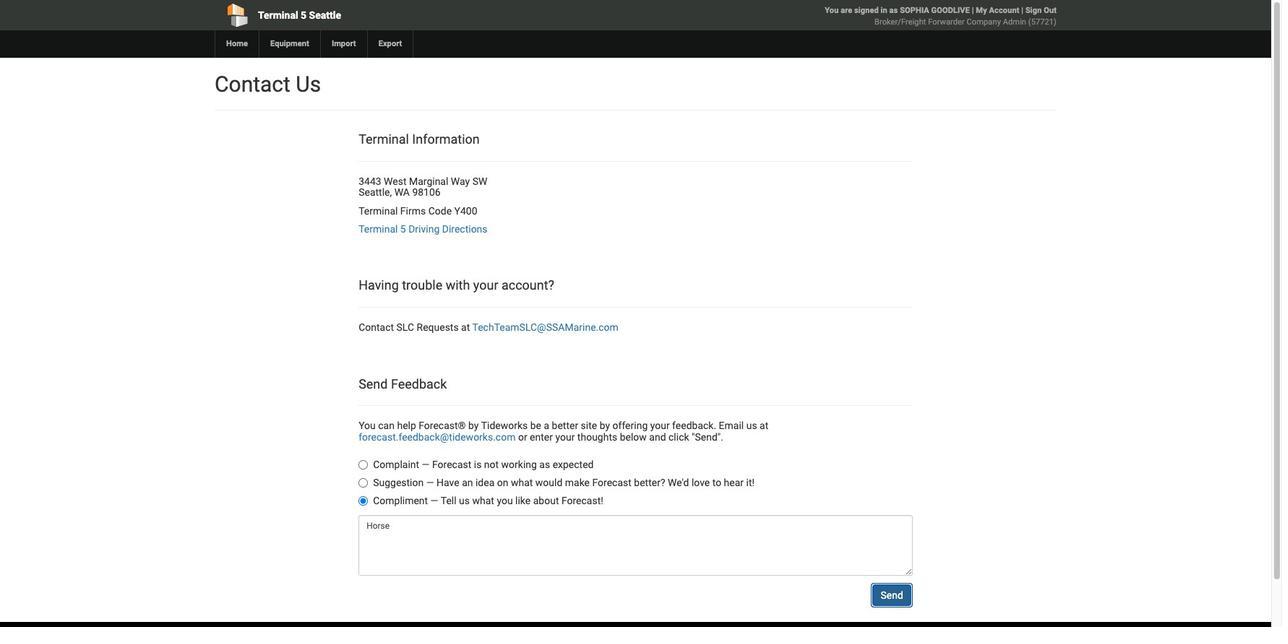 Task type: locate. For each thing, give the bounding box(es) containing it.
my
[[976, 6, 987, 15]]

contact
[[215, 72, 290, 97], [359, 322, 394, 333]]

seattle,
[[359, 187, 392, 198]]

2 horizontal spatial your
[[650, 420, 670, 432]]

1 horizontal spatial us
[[746, 420, 757, 432]]

to
[[712, 477, 721, 489]]

broker/freight
[[875, 17, 926, 27]]

hear
[[724, 477, 744, 489]]

thoughts
[[577, 431, 617, 443]]

complaint
[[373, 459, 419, 471]]

on
[[497, 477, 508, 489]]

your right a
[[555, 431, 575, 443]]

0 horizontal spatial contact
[[215, 72, 290, 97]]

below
[[620, 431, 647, 443]]

1 vertical spatial what
[[472, 495, 494, 507]]

1 horizontal spatial forecast
[[592, 477, 632, 489]]

5
[[301, 9, 307, 21], [400, 223, 406, 235]]

make
[[565, 477, 590, 489]]

us
[[746, 420, 757, 432], [459, 495, 470, 507]]

what up like
[[511, 477, 533, 489]]

— right "complaint"
[[422, 459, 430, 471]]

0 horizontal spatial 5
[[301, 9, 307, 21]]

forecast.feedback@tideworks.com
[[359, 431, 516, 443]]

by
[[468, 420, 479, 432], [600, 420, 610, 432]]

what
[[511, 477, 533, 489], [472, 495, 494, 507]]

you inside you are signed in as sophia goodlive | my account | sign out broker/freight forwarder company admin (57721)
[[825, 6, 839, 15]]

terminal
[[258, 9, 298, 21], [359, 132, 409, 147], [359, 205, 398, 217], [359, 223, 398, 235]]

email
[[719, 420, 744, 432]]

admin
[[1003, 17, 1026, 27]]

0 vertical spatial send
[[359, 376, 388, 391]]

0 horizontal spatial as
[[539, 459, 550, 471]]

None text field
[[359, 515, 913, 576]]

at right email
[[760, 420, 769, 432]]

1 vertical spatial forecast
[[592, 477, 632, 489]]

5 down firms
[[400, 223, 406, 235]]

— for have
[[426, 477, 434, 489]]

you for you can help forecast® by tideworks be a better site by offering your feedback. email us at forecast.feedback@tideworks.com or enter your thoughts below and click "send".
[[359, 420, 376, 432]]

None radio
[[359, 497, 368, 506]]

what down 'idea'
[[472, 495, 494, 507]]

or
[[518, 431, 527, 443]]

techteamslc@ssamarine.com
[[472, 322, 619, 333]]

0 horizontal spatial at
[[461, 322, 470, 333]]

your right the with
[[473, 278, 498, 293]]

sign
[[1026, 6, 1042, 15]]

1 vertical spatial contact
[[359, 322, 394, 333]]

— for forecast
[[422, 459, 430, 471]]

1 horizontal spatial send
[[881, 590, 903, 601]]

1 vertical spatial you
[[359, 420, 376, 432]]

0 vertical spatial at
[[461, 322, 470, 333]]

and
[[649, 431, 666, 443]]

1 horizontal spatial 5
[[400, 223, 406, 235]]

2 | from the left
[[1021, 6, 1023, 15]]

as inside you are signed in as sophia goodlive | my account | sign out broker/freight forwarder company admin (57721)
[[889, 6, 898, 15]]

2 by from the left
[[600, 420, 610, 432]]

contact slc requests at techteamslc@ssamarine.com
[[359, 322, 619, 333]]

you left are
[[825, 6, 839, 15]]

2 vertical spatial —
[[430, 495, 438, 507]]

0 horizontal spatial you
[[359, 420, 376, 432]]

at
[[461, 322, 470, 333], [760, 420, 769, 432]]

us right tell
[[459, 495, 470, 507]]

your
[[473, 278, 498, 293], [650, 420, 670, 432], [555, 431, 575, 443]]

—
[[422, 459, 430, 471], [426, 477, 434, 489], [430, 495, 438, 507]]

1 vertical spatial at
[[760, 420, 769, 432]]

1 vertical spatial us
[[459, 495, 470, 507]]

— left tell
[[430, 495, 438, 507]]

send button
[[871, 583, 913, 608]]

y400
[[454, 205, 477, 217]]

code
[[428, 205, 452, 217]]

0 horizontal spatial by
[[468, 420, 479, 432]]

equipment link
[[259, 30, 320, 58]]

1 vertical spatial 5
[[400, 223, 406, 235]]

0 horizontal spatial your
[[473, 278, 498, 293]]

seattle
[[309, 9, 341, 21]]

you inside you can help forecast® by tideworks be a better site by offering your feedback. email us at forecast.feedback@tideworks.com or enter your thoughts below and click "send".
[[359, 420, 376, 432]]

0 vertical spatial forecast
[[432, 459, 471, 471]]

0 vertical spatial —
[[422, 459, 430, 471]]

site
[[581, 420, 597, 432]]

an
[[462, 477, 473, 489]]

can
[[378, 420, 395, 432]]

0 vertical spatial us
[[746, 420, 757, 432]]

west
[[384, 175, 407, 187]]

terminal 5 seattle
[[258, 9, 341, 21]]

None radio
[[359, 460, 368, 470], [359, 479, 368, 488], [359, 460, 368, 470], [359, 479, 368, 488]]

1 horizontal spatial |
[[1021, 6, 1023, 15]]

as right the in
[[889, 6, 898, 15]]

| left sign
[[1021, 6, 1023, 15]]

you left can
[[359, 420, 376, 432]]

home
[[226, 39, 248, 48]]

0 vertical spatial you
[[825, 6, 839, 15]]

1 horizontal spatial you
[[825, 6, 839, 15]]

— for tell
[[430, 495, 438, 507]]

0 horizontal spatial |
[[972, 6, 974, 15]]

0 horizontal spatial send
[[359, 376, 388, 391]]

forwarder
[[928, 17, 965, 27]]

1 horizontal spatial by
[[600, 420, 610, 432]]

98106
[[412, 187, 441, 198]]

you
[[497, 495, 513, 507]]

"send".
[[692, 431, 723, 443]]

be
[[530, 420, 541, 432]]

contact left slc
[[359, 322, 394, 333]]

us right email
[[746, 420, 757, 432]]

are
[[841, 6, 852, 15]]

like
[[515, 495, 531, 507]]

0 horizontal spatial us
[[459, 495, 470, 507]]

1 horizontal spatial your
[[555, 431, 575, 443]]

terminal information
[[359, 132, 480, 147]]

as up would
[[539, 459, 550, 471]]

forecast right make
[[592, 477, 632, 489]]

0 vertical spatial as
[[889, 6, 898, 15]]

1 horizontal spatial contact
[[359, 322, 394, 333]]

| left my
[[972, 6, 974, 15]]

better
[[552, 420, 578, 432]]

send
[[359, 376, 388, 391], [881, 590, 903, 601]]

— left have
[[426, 477, 434, 489]]

1 horizontal spatial what
[[511, 477, 533, 489]]

account?
[[502, 278, 554, 293]]

is
[[474, 459, 482, 471]]

0 horizontal spatial forecast
[[432, 459, 471, 471]]

1 horizontal spatial at
[[760, 420, 769, 432]]

send inside button
[[881, 590, 903, 601]]

contact for contact us
[[215, 72, 290, 97]]

0 vertical spatial contact
[[215, 72, 290, 97]]

0 vertical spatial 5
[[301, 9, 307, 21]]

by right site
[[600, 420, 610, 432]]

at right requests
[[461, 322, 470, 333]]

|
[[972, 6, 974, 15], [1021, 6, 1023, 15]]

you are signed in as sophia goodlive | my account | sign out broker/freight forwarder company admin (57721)
[[825, 6, 1057, 27]]

1 vertical spatial send
[[881, 590, 903, 601]]

5 left seattle
[[301, 9, 307, 21]]

1 by from the left
[[468, 420, 479, 432]]

by left tideworks in the left bottom of the page
[[468, 420, 479, 432]]

slc
[[396, 322, 414, 333]]

contact down the home link
[[215, 72, 290, 97]]

my account link
[[976, 6, 1019, 15]]

signed
[[854, 6, 879, 15]]

at inside you can help forecast® by tideworks be a better site by offering your feedback. email us at forecast.feedback@tideworks.com or enter your thoughts below and click "send".
[[760, 420, 769, 432]]

1 vertical spatial —
[[426, 477, 434, 489]]

5 inside the 3443 west marginal way sw seattle, wa 98106 terminal firms code y400 terminal 5 driving directions
[[400, 223, 406, 235]]

goodlive
[[931, 6, 970, 15]]

your right below
[[650, 420, 670, 432]]

us inside you can help forecast® by tideworks be a better site by offering your feedback. email us at forecast.feedback@tideworks.com or enter your thoughts below and click "send".
[[746, 420, 757, 432]]

1 horizontal spatial as
[[889, 6, 898, 15]]

forecast®
[[419, 420, 466, 432]]

forecast!
[[562, 495, 603, 507]]

tell
[[441, 495, 457, 507]]

in
[[881, 6, 887, 15]]

forecast up have
[[432, 459, 471, 471]]



Task type: describe. For each thing, give the bounding box(es) containing it.
with
[[446, 278, 470, 293]]

idea
[[476, 477, 495, 489]]

better?
[[634, 477, 665, 489]]

terminal 5 driving directions link
[[359, 223, 488, 235]]

not
[[484, 459, 499, 471]]

0 horizontal spatial what
[[472, 495, 494, 507]]

out
[[1044, 6, 1057, 15]]

export link
[[367, 30, 413, 58]]

terminal inside terminal 5 seattle link
[[258, 9, 298, 21]]

sw
[[472, 175, 487, 187]]

send for send
[[881, 590, 903, 601]]

company
[[967, 17, 1001, 27]]

import
[[332, 39, 356, 48]]

driving
[[408, 223, 440, 235]]

compliment — tell us what you like about forecast!
[[373, 495, 603, 507]]

firms
[[400, 205, 426, 217]]

forecast.feedback@tideworks.com link
[[359, 431, 516, 443]]

send feedback
[[359, 376, 447, 391]]

you can help forecast® by tideworks be a better site by offering your feedback. email us at forecast.feedback@tideworks.com or enter your thoughts below and click "send".
[[359, 420, 769, 443]]

having
[[359, 278, 399, 293]]

export
[[378, 39, 402, 48]]

0 vertical spatial what
[[511, 477, 533, 489]]

love
[[692, 477, 710, 489]]

have
[[437, 477, 459, 489]]

terminal 5 seattle link
[[215, 0, 553, 30]]

3443
[[359, 175, 381, 187]]

send for send feedback
[[359, 376, 388, 391]]

import link
[[320, 30, 367, 58]]

having trouble with your account?
[[359, 278, 554, 293]]

suggestion — have an idea on what would make forecast better? we'd love to hear it!
[[373, 477, 755, 489]]

home link
[[215, 30, 259, 58]]

(57721)
[[1028, 17, 1057, 27]]

about
[[533, 495, 559, 507]]

we'd
[[668, 477, 689, 489]]

3443 west marginal way sw seattle, wa 98106 terminal firms code y400 terminal 5 driving directions
[[359, 175, 488, 235]]

information
[[412, 132, 480, 147]]

expected
[[553, 459, 594, 471]]

working
[[501, 459, 537, 471]]

it!
[[746, 477, 755, 489]]

a
[[544, 420, 549, 432]]

suggestion
[[373, 477, 424, 489]]

wa
[[394, 187, 410, 198]]

sophia
[[900, 6, 929, 15]]

complaint — forecast is not working as expected
[[373, 459, 594, 471]]

1 vertical spatial as
[[539, 459, 550, 471]]

account
[[989, 6, 1019, 15]]

feedback
[[391, 376, 447, 391]]

trouble
[[402, 278, 442, 293]]

equipment
[[270, 39, 309, 48]]

help
[[397, 420, 416, 432]]

requests
[[417, 322, 459, 333]]

sign out link
[[1026, 6, 1057, 15]]

tideworks
[[481, 420, 528, 432]]

directions
[[442, 223, 488, 235]]

offering
[[613, 420, 648, 432]]

contact for contact slc requests at techteamslc@ssamarine.com
[[359, 322, 394, 333]]

you for you are signed in as sophia goodlive | my account | sign out broker/freight forwarder company admin (57721)
[[825, 6, 839, 15]]

feedback.
[[672, 420, 716, 432]]

us
[[296, 72, 321, 97]]

enter
[[530, 431, 553, 443]]

would
[[535, 477, 563, 489]]

contact us
[[215, 72, 321, 97]]

marginal
[[409, 175, 448, 187]]

way
[[451, 175, 470, 187]]

1 | from the left
[[972, 6, 974, 15]]



Task type: vqa. For each thing, say whether or not it's contained in the screenshot.
updated!
no



